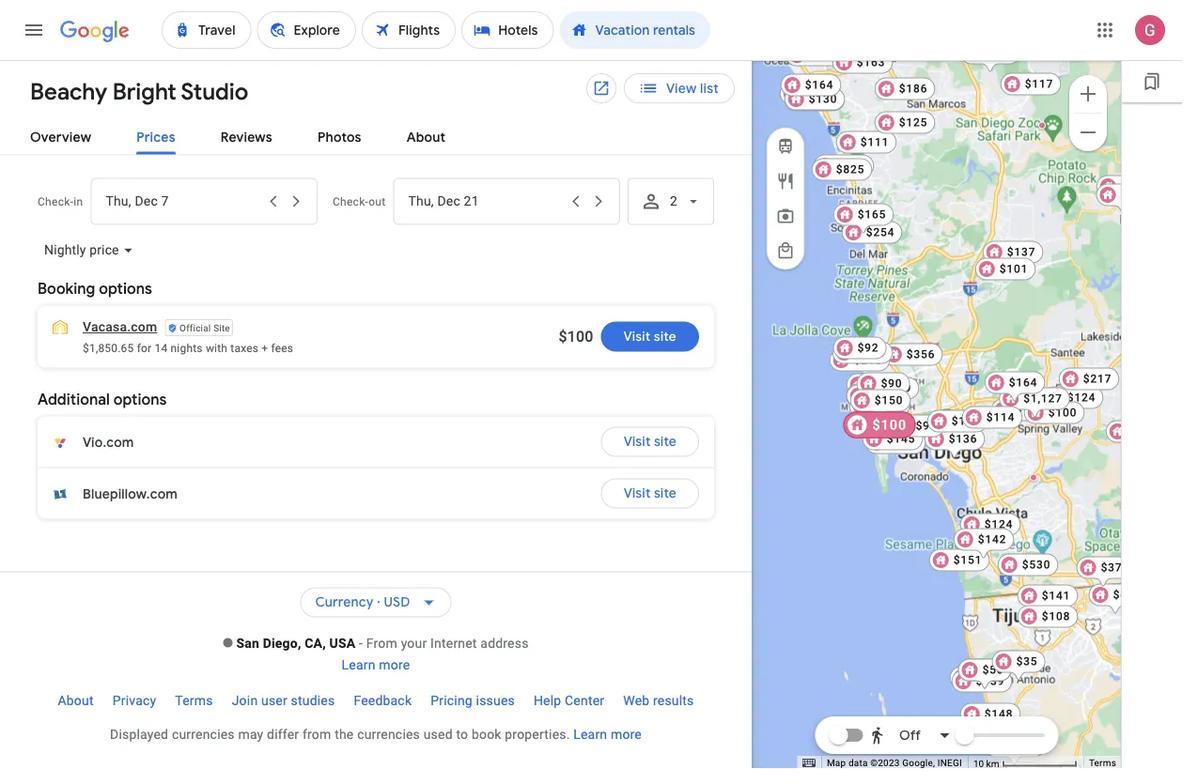 Task type: vqa. For each thing, say whether or not it's contained in the screenshot.
the bottommost stop
no



Task type: locate. For each thing, give the bounding box(es) containing it.
0 horizontal spatial $124
[[985, 518, 1013, 531]]

2 site from the top
[[654, 434, 677, 451]]

options up vacasa.com
[[99, 279, 152, 298]]

1 horizontal spatial $108
[[1042, 610, 1071, 623]]

more
[[379, 658, 410, 673], [611, 727, 642, 743]]

1 horizontal spatial 2
[[670, 194, 678, 209]]

visit site
[[624, 328, 677, 345], [624, 434, 677, 451], [624, 485, 677, 502]]

2 for the bottommost 2 popup button
[[670, 194, 678, 209]]

0 vertical spatial site
[[654, 328, 677, 345]]

about left privacy
[[58, 693, 94, 709]]

$145
[[887, 433, 915, 446]]

0 horizontal spatial terms link
[[166, 686, 222, 717]]

$97 link
[[891, 415, 945, 437]]

$124 down $217 link on the right of page
[[1067, 391, 1096, 405]]

out
[[368, 195, 386, 208]]

0 vertical spatial terms link
[[166, 686, 222, 717]]

0 vertical spatial $213
[[854, 354, 883, 367]]

1 horizontal spatial $100 link
[[1024, 402, 1085, 424]]

0 horizontal spatial $100
[[559, 328, 594, 346]]

tab panel
[[0, 156, 1182, 745]]

clear image
[[195, 86, 218, 108]]

1 horizontal spatial $124 link
[[1043, 387, 1103, 409]]

luxury bonita family home w/ private pool & spa image
[[1030, 474, 1037, 482]]

2 button down rooms popup button
[[628, 178, 714, 225]]

learn more
[[342, 658, 410, 673]]

$124
[[1067, 391, 1096, 405], [985, 518, 1013, 531]]

user
[[261, 693, 287, 709]]

0 vertical spatial more
[[379, 658, 410, 673]]

1 vertical spatial site
[[654, 434, 677, 451]]

check- for out
[[333, 195, 369, 208]]

$124 link down $217
[[1043, 387, 1103, 409]]

for
[[137, 342, 152, 355]]

$67
[[982, 664, 1004, 677]]

0 vertical spatial $141
[[810, 48, 838, 62]]

join user studies link
[[222, 686, 344, 717]]

check- for in
[[38, 195, 74, 208]]

$141 link
[[785, 44, 846, 66], [1017, 585, 1078, 617]]

filters
[[69, 140, 106, 157]]

price
[[89, 242, 119, 258]]

1 vertical spatial options
[[113, 390, 167, 409]]

0 vertical spatial options
[[99, 279, 152, 298]]

privacy
[[113, 693, 156, 709]]

1 vertical spatial $124 link
[[960, 514, 1021, 536]]

1 vertical spatial $108 link
[[985, 735, 1045, 767]]

results
[[653, 693, 694, 709]]

$114
[[986, 411, 1015, 424]]

web
[[623, 693, 650, 709]]

2 visit site button from the top
[[601, 427, 699, 457]]

$164
[[805, 78, 834, 92], [804, 87, 833, 100], [1009, 376, 1038, 389]]

0 vertical spatial 2
[[614, 88, 621, 103]]

0 horizontal spatial learn more link
[[342, 658, 410, 673]]

$254 down "$163" link
[[804, 87, 833, 100]]

reviews
[[221, 129, 272, 146]]

0 horizontal spatial $141
[[810, 48, 838, 62]]

more down san diego, ca, usa - from your internet address
[[379, 658, 410, 673]]

$117 link
[[1001, 73, 1061, 95]]

0 horizontal spatial about
[[58, 693, 94, 709]]

bluepillow.com
[[83, 486, 178, 503]]

$1,850.65
[[83, 342, 134, 355]]

$100
[[559, 328, 594, 346], [1048, 406, 1077, 420], [873, 417, 907, 433]]

1 vertical spatial terms
[[1089, 758, 1116, 769]]

2 button up rooms popup button
[[571, 73, 658, 118]]

$213 for the bottommost $213 link
[[871, 389, 900, 402]]

zoom in map image
[[1077, 82, 1099, 105]]

1 vertical spatial $150
[[974, 671, 1003, 685]]

$599
[[985, 47, 1013, 60]]

internet
[[430, 636, 477, 651]]

0 vertical spatial $150
[[875, 394, 903, 407]]

property type
[[282, 140, 369, 157]]

0 horizontal spatial $254
[[804, 87, 833, 100]]

2 vertical spatial visit
[[624, 485, 651, 502]]

keyboard shortcuts image
[[802, 759, 816, 768]]

options
[[99, 279, 152, 298], [113, 390, 167, 409]]

$137
[[1007, 246, 1036, 259]]

1 horizontal spatial currencies
[[357, 727, 420, 743]]

2 vertical spatial visit site button
[[601, 479, 699, 509]]

$124 up $142
[[985, 518, 1013, 531]]

3 visit from the top
[[624, 485, 651, 502]]

displayed
[[110, 727, 168, 743]]

1 vertical spatial more
[[611, 727, 642, 743]]

$92 link
[[833, 337, 887, 359]]

1 horizontal spatial $141
[[1042, 590, 1071, 603]]

$254 for bottommost $254 link
[[866, 226, 895, 239]]

filters form
[[15, 60, 664, 190]]

options down for at left
[[113, 390, 167, 409]]

2 inside filters form
[[614, 88, 621, 103]]

1 horizontal spatial terms link
[[1089, 758, 1116, 769]]

1 horizontal spatial learn
[[573, 727, 607, 743]]

rooms
[[590, 140, 632, 157]]

$142 link
[[954, 529, 1014, 561]]

feedback
[[354, 693, 412, 709]]

$141 up $130
[[810, 48, 838, 62]]

tab list
[[0, 114, 752, 156]]

0 horizontal spatial check-
[[38, 195, 74, 208]]

0 vertical spatial visit site button
[[601, 322, 699, 352]]

1 vertical spatial $254
[[866, 226, 895, 239]]

visit for bluepillow.com
[[624, 485, 651, 502]]

1 vertical spatial $141
[[1042, 590, 1071, 603]]

1 horizontal spatial terms
[[1089, 758, 1116, 769]]

$150 for $150 link to the right
[[974, 671, 1003, 685]]

vio.com
[[83, 435, 134, 452]]

about
[[407, 129, 446, 146], [58, 693, 94, 709]]

$108 link down $148
[[985, 735, 1045, 767]]

visit site for bluepillow.com
[[624, 485, 677, 502]]

about link
[[48, 686, 103, 717]]

$124 link up $151 on the right bottom
[[960, 514, 1021, 536]]

currencies left may
[[172, 727, 235, 743]]

0 horizontal spatial $141 link
[[785, 44, 846, 66]]

2 visit from the top
[[624, 434, 651, 451]]

1 visit from the top
[[624, 328, 651, 345]]

1 vertical spatial $150 link
[[950, 667, 1010, 689]]

1 vertical spatial learn
[[573, 727, 607, 743]]

1 horizontal spatial check-
[[333, 195, 369, 208]]

0 horizontal spatial $254 link
[[780, 82, 840, 105]]

1 vertical spatial $213
[[871, 389, 900, 402]]

2 vertical spatial visit site
[[624, 485, 677, 502]]

web results
[[623, 693, 694, 709]]

1 horizontal spatial $150
[[974, 671, 1003, 685]]

more down 'web'
[[611, 727, 642, 743]]

0 horizontal spatial $124 link
[[960, 514, 1021, 536]]

$254 link down "$163" link
[[780, 82, 840, 105]]

terms link
[[166, 686, 222, 717], [1089, 758, 1116, 769]]

$108 down $530
[[1042, 610, 1071, 623]]

1 vertical spatial $213 link
[[846, 384, 907, 406]]

0 vertical spatial $150 link
[[850, 389, 911, 421]]

0 vertical spatial $141 link
[[785, 44, 846, 66]]

©2023
[[870, 758, 900, 769]]

$136 link
[[924, 428, 985, 460]]

price button
[[146, 133, 242, 164]]

3 visit site button from the top
[[601, 479, 699, 509]]

all filters (1)
[[51, 140, 124, 157]]

0 vertical spatial $254
[[804, 87, 833, 100]]

open in new tab image
[[592, 79, 610, 97]]

$108 link up $35
[[1017, 606, 1078, 628]]

learn more link down center
[[573, 727, 642, 743]]

0 vertical spatial terms
[[175, 693, 213, 709]]

1 horizontal spatial $254 link
[[842, 221, 902, 244]]

0 horizontal spatial learn
[[342, 658, 376, 673]]

1 visit site button from the top
[[601, 322, 699, 352]]

check- down the type
[[333, 195, 369, 208]]

$164 up $130
[[805, 78, 834, 92]]

$213 link
[[830, 349, 890, 372], [846, 384, 907, 406]]

$108 down $148
[[1009, 740, 1038, 753]]

3 site from the top
[[654, 485, 677, 502]]

$254 down $165
[[866, 226, 895, 239]]

check-in
[[38, 195, 83, 208]]

$90 link
[[857, 373, 910, 395]]

site for vio.com
[[654, 434, 677, 451]]

1 vertical spatial about
[[58, 693, 94, 709]]

beachy bright studio heading
[[15, 75, 248, 107]]

pricing
[[431, 693, 473, 709]]

check-out
[[333, 195, 386, 208]]

$254 for the topmost $254 link
[[804, 87, 833, 100]]

property
[[282, 140, 337, 157]]

issues
[[476, 693, 515, 709]]

1 horizontal spatial $124
[[1067, 391, 1096, 405]]

rating
[[481, 140, 518, 157]]

1 vertical spatial terms link
[[1089, 758, 1116, 769]]

in
[[74, 195, 83, 208]]

visit site for vio.com
[[624, 434, 677, 451]]

0 vertical spatial visit site
[[624, 328, 677, 345]]

3 visit site from the top
[[624, 485, 677, 502]]

guest
[[440, 140, 478, 157]]

$141 link down $530
[[1017, 585, 1078, 617]]

official site
[[180, 323, 230, 334]]

$141
[[810, 48, 838, 62], [1042, 590, 1071, 603]]

san
[[236, 636, 259, 651]]

nightly price
[[44, 242, 119, 258]]

Check-out text field
[[408, 179, 564, 224]]

1 check- from the left
[[38, 195, 74, 208]]

1 horizontal spatial learn more link
[[573, 727, 642, 743]]

site
[[654, 328, 677, 345], [654, 434, 677, 451], [654, 485, 677, 502]]

1 horizontal spatial $254
[[866, 226, 895, 239]]

currencies
[[172, 727, 235, 743], [357, 727, 420, 743]]

1 horizontal spatial more
[[611, 727, 642, 743]]

1 horizontal spatial $100
[[873, 417, 907, 433]]

official
[[180, 323, 211, 334]]

$141 down $530
[[1042, 590, 1071, 603]]

site for bluepillow.com
[[654, 485, 677, 502]]

$239 link
[[859, 377, 919, 400]]

$299 link
[[814, 155, 874, 177]]

$125 link
[[875, 111, 935, 134], [846, 386, 907, 408], [991, 399, 1052, 421]]

$151 link
[[929, 549, 990, 572]]

$150 link
[[850, 389, 911, 421], [950, 667, 1010, 689]]

$140
[[809, 93, 837, 107]]

$150
[[875, 394, 903, 407], [974, 671, 1003, 685]]

$214 link
[[832, 342, 893, 364]]

main menu image
[[23, 19, 45, 41]]

0 horizontal spatial $100 link
[[843, 412, 916, 439]]

learn down center
[[573, 727, 607, 743]]

$322
[[1045, 395, 1073, 408]]

currencies down feedback link
[[357, 727, 420, 743]]

usd
[[384, 594, 410, 611]]

guest rating button
[[408, 133, 550, 164]]

2 vertical spatial site
[[654, 485, 677, 502]]

zoom out map image
[[1077, 121, 1099, 144]]

1 vertical spatial visit site
[[624, 434, 677, 451]]

1 vertical spatial 2
[[670, 194, 678, 209]]

$100 for $100 link to the left
[[873, 417, 907, 433]]

learn down -
[[342, 658, 376, 673]]

0 horizontal spatial $150
[[875, 394, 903, 407]]

0 horizontal spatial $108
[[1009, 740, 1038, 753]]

0 horizontal spatial more
[[379, 658, 410, 673]]

0 horizontal spatial currencies
[[172, 727, 235, 743]]

1 horizontal spatial about
[[407, 129, 446, 146]]

about inside tab list
[[407, 129, 446, 146]]

0 vertical spatial about
[[407, 129, 446, 146]]

$254 link down $825
[[842, 221, 902, 244]]

1 vertical spatial visit
[[624, 434, 651, 451]]

2 check- from the left
[[333, 195, 369, 208]]

1 vertical spatial $141 link
[[1017, 585, 1078, 617]]

2 visit site from the top
[[624, 434, 677, 451]]

1 vertical spatial visit site button
[[601, 427, 699, 457]]

check- up nightly
[[38, 195, 74, 208]]

site
[[213, 323, 230, 334]]

learn
[[342, 658, 376, 673], [573, 727, 607, 743]]

Check-in text field
[[106, 179, 261, 224]]

$148
[[985, 708, 1013, 721]]

$141 link up '$130' link at the right
[[785, 44, 846, 66]]

$60
[[1113, 589, 1135, 602]]

about right the type
[[407, 129, 446, 146]]

$164 down "$163" link
[[804, 87, 833, 100]]

0 vertical spatial visit
[[624, 328, 651, 345]]

1 vertical spatial $108
[[1009, 740, 1038, 753]]

$35
[[1016, 655, 1038, 669]]

learn more link down from
[[342, 658, 410, 673]]

0 horizontal spatial 2
[[614, 88, 621, 103]]

$164 up the $1,127
[[1009, 376, 1038, 389]]

2 horizontal spatial $100
[[1048, 406, 1077, 420]]

$322 link
[[1020, 390, 1081, 413]]



Task type: describe. For each thing, give the bounding box(es) containing it.
$37 link
[[1076, 557, 1130, 589]]

-
[[359, 636, 363, 651]]

1 vertical spatial learn more link
[[573, 727, 642, 743]]

0 vertical spatial $124 link
[[1043, 387, 1103, 409]]

$111 link
[[836, 131, 897, 154]]

$246
[[874, 395, 902, 408]]

2 currencies from the left
[[357, 727, 420, 743]]

$186
[[899, 82, 928, 95]]

$171
[[874, 400, 902, 413]]

overview
[[30, 129, 91, 146]]

visit site button for vio.com
[[601, 427, 699, 457]]

$217
[[1083, 373, 1112, 386]]

0 vertical spatial 2 button
[[571, 73, 658, 118]]

$100 for $100 link to the right
[[1048, 406, 1077, 420]]

$153 link
[[865, 432, 926, 454]]

$163
[[857, 56, 885, 69]]

inegi
[[938, 758, 962, 769]]

the
[[335, 727, 354, 743]]

1 visit site from the top
[[624, 328, 677, 345]]

$599 link
[[960, 42, 1021, 74]]

$153
[[890, 436, 918, 450]]

your
[[401, 636, 427, 651]]

1 horizontal spatial $150 link
[[950, 667, 1010, 689]]

private casita, beautiful views, outdoor patio with bar-thanksgiving getaway image
[[1038, 122, 1046, 129]]

may
[[238, 727, 264, 743]]

additional options
[[38, 390, 167, 409]]

$139
[[976, 675, 1005, 688]]

0 vertical spatial $108 link
[[1017, 606, 1078, 628]]

join user studies
[[232, 693, 335, 709]]

$213 for $213 link to the top
[[854, 354, 883, 367]]

vacasa.com
[[83, 319, 157, 335]]

beachy bright studio
[[30, 78, 248, 106]]

1 vertical spatial 2 button
[[628, 178, 714, 225]]

currency
[[315, 594, 374, 611]]

0 vertical spatial $213 link
[[830, 349, 890, 372]]

$530
[[1022, 559, 1051, 572]]

map region
[[521, 0, 1182, 770]]

1 site from the top
[[654, 328, 677, 345]]

$825 link
[[812, 158, 872, 181]]

$101 link
[[975, 258, 1036, 280]]

about inside about link
[[58, 693, 94, 709]]

0 vertical spatial $254 link
[[780, 82, 840, 105]]

la cima glamping - tent, $65 image
[[1122, 669, 1175, 701]]

$167
[[952, 415, 980, 428]]

$1,127
[[1024, 392, 1063, 405]]

to
[[456, 727, 468, 743]]

visit site button for bluepillow.com
[[601, 479, 699, 509]]

$97
[[916, 420, 937, 433]]

$92
[[858, 342, 879, 355]]

help center
[[534, 693, 604, 709]]

google,
[[902, 758, 935, 769]]

map
[[827, 758, 846, 769]]

taxes
[[231, 342, 259, 355]]

$67 link
[[958, 659, 1012, 691]]

studies
[[291, 693, 335, 709]]

$165
[[858, 208, 886, 221]]

with
[[206, 342, 228, 355]]

nights
[[171, 342, 203, 355]]

$140 link
[[784, 89, 845, 111]]

used
[[423, 727, 453, 743]]

0 vertical spatial learn
[[342, 658, 376, 673]]

tab panel containing booking options
[[0, 156, 1182, 745]]

$214
[[857, 346, 885, 359]]

1 currencies from the left
[[172, 727, 235, 743]]

price
[[178, 140, 210, 157]]

$50 link
[[958, 659, 1012, 691]]

$130
[[809, 93, 837, 106]]

$157
[[871, 390, 900, 404]]

beachy
[[30, 78, 107, 106]]

$136
[[949, 433, 977, 446]]

all filters (1) button
[[15, 133, 139, 164]]

from
[[303, 727, 331, 743]]

booking options
[[38, 279, 152, 298]]

view list
[[666, 80, 719, 97]]

+
[[262, 342, 268, 355]]

$111
[[861, 136, 889, 149]]

$130 link
[[784, 88, 845, 110]]

nightly
[[44, 242, 86, 258]]

$139 link
[[952, 670, 1012, 693]]

$1,850.65 for 14 nights with taxes + fees
[[83, 342, 293, 355]]

1 vertical spatial $124
[[985, 518, 1013, 531]]

$105 link
[[846, 385, 907, 407]]

$237
[[1121, 180, 1149, 193]]

$150 for the leftmost $150 link
[[875, 394, 903, 407]]

0 horizontal spatial terms
[[175, 693, 213, 709]]

$145 link
[[862, 428, 923, 451]]

studio
[[181, 78, 248, 106]]

view list button
[[624, 73, 735, 103]]

$171 link
[[849, 395, 910, 427]]

$163 link
[[832, 51, 893, 74]]

$101
[[1000, 263, 1028, 276]]

$137 link
[[983, 241, 1043, 264]]

options for booking options
[[99, 279, 152, 298]]

$37
[[1101, 561, 1122, 575]]

bright
[[112, 78, 176, 106]]

options for additional options
[[113, 390, 167, 409]]

data
[[849, 758, 868, 769]]

$356
[[907, 348, 935, 361]]

0 vertical spatial $124
[[1067, 391, 1096, 405]]

$239
[[883, 382, 912, 395]]

1 vertical spatial $254 link
[[842, 221, 902, 244]]

1 horizontal spatial $141 link
[[1017, 585, 1078, 617]]

0 vertical spatial $108
[[1042, 610, 1071, 623]]

tab list containing overview
[[0, 114, 752, 156]]

$165 link
[[833, 203, 894, 235]]

2 for topmost 2 popup button
[[614, 88, 621, 103]]

$299
[[838, 159, 867, 172]]

web results link
[[614, 688, 703, 715]]

(1)
[[109, 140, 124, 157]]

0 horizontal spatial $150 link
[[850, 389, 911, 421]]

$142
[[978, 533, 1007, 546]]

$117
[[1025, 78, 1054, 91]]

ca,
[[305, 636, 326, 651]]

guest rating
[[440, 140, 518, 157]]

privacy link
[[103, 686, 166, 717]]

0 vertical spatial learn more link
[[342, 658, 410, 673]]

visit for vio.com
[[624, 434, 651, 451]]



